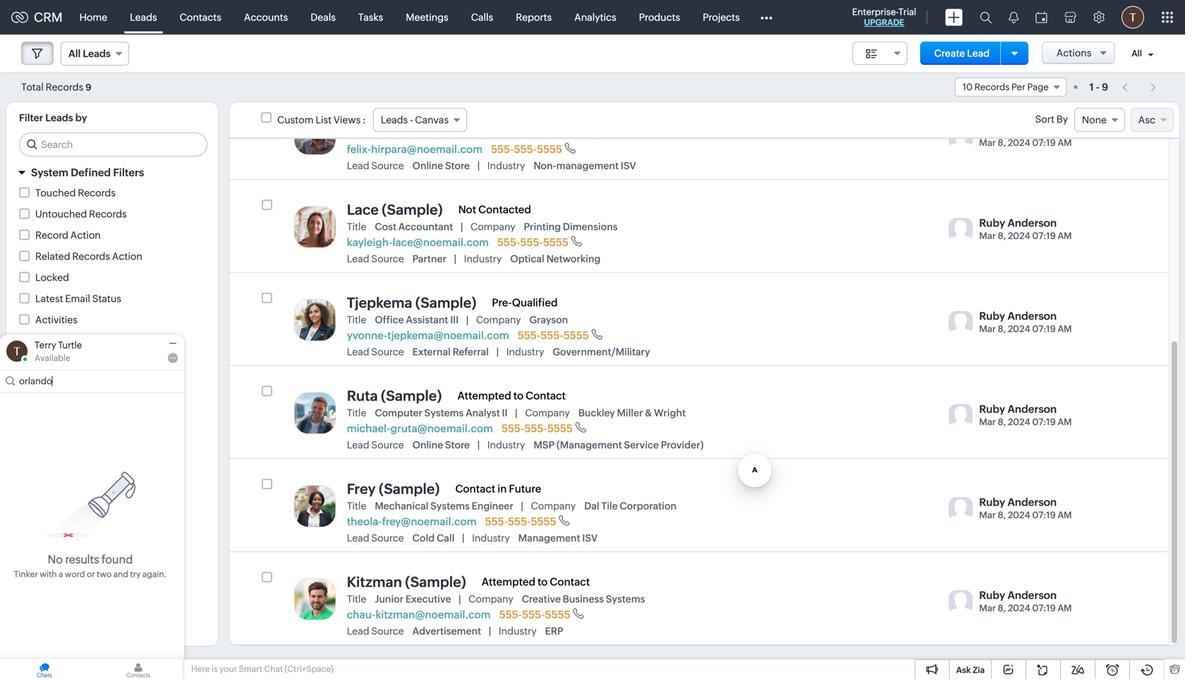 Task type: locate. For each thing, give the bounding box(es) containing it.
1 horizontal spatial to
[[538, 576, 548, 589]]

1 anderson from the top
[[1008, 217, 1057, 229]]

canvas profile image image
[[294, 206, 336, 248], [294, 299, 336, 342], [294, 392, 336, 435], [294, 486, 336, 528], [294, 579, 336, 621]]

- right the 1 on the right of page
[[1097, 82, 1100, 93]]

1 vertical spatial action
[[112, 251, 142, 262]]

all for all leads
[[68, 48, 81, 59]]

3 source from the top
[[372, 346, 404, 358]]

4 am from the top
[[1058, 417, 1072, 428]]

online for 555-555-5555
[[413, 160, 443, 171]]

computer down ruta (sample) link
[[375, 408, 423, 419]]

records down defined at left top
[[78, 187, 116, 199]]

| up not contacted
[[478, 160, 480, 172]]

by right sort
[[1057, 114, 1069, 125]]

2 converted from the top
[[35, 491, 84, 502]]

| for government/military
[[497, 347, 499, 358]]

2 vertical spatial by
[[74, 554, 86, 565]]

online store down gruta@noemail.com
[[413, 440, 470, 451]]

3 converted from the top
[[35, 512, 84, 523]]

lead for lace (sample)
[[347, 253, 370, 265]]

total records 9
[[21, 82, 91, 93]]

0 vertical spatial online store
[[413, 160, 470, 171]]

| right referral
[[497, 347, 499, 358]]

1 horizontal spatial isv
[[621, 160, 636, 171]]

0 vertical spatial computer
[[375, 128, 423, 139]]

| right iii
[[467, 315, 469, 326]]

5 ruby anderson mar 8, 2024 07:19 am from the top
[[980, 590, 1072, 614]]

store down gruta@noemail.com
[[445, 440, 470, 451]]

terry
[[35, 340, 56, 351]]

3 canvas image from the top
[[949, 404, 973, 428]]

10 Records Per Page field
[[955, 78, 1068, 97]]

leads down home link
[[83, 48, 111, 59]]

company
[[522, 128, 567, 139], [471, 221, 516, 233], [476, 314, 521, 326], [525, 408, 570, 419], [531, 501, 576, 512], [469, 594, 514, 605]]

lead for tjepkema (sample)
[[347, 346, 370, 358]]

10
[[963, 82, 973, 92]]

custom list views :
[[277, 114, 366, 126]]

1 vertical spatial filter
[[31, 385, 57, 397]]

lead source down theola-
[[347, 533, 404, 544]]

5555 up government/military
[[564, 330, 589, 342]]

source for kitzman
[[372, 626, 404, 637]]

3 title from the top
[[347, 314, 367, 326]]

1 vertical spatial isv
[[583, 533, 598, 544]]

canvas profile image image left chau- at the bottom of page
[[294, 579, 336, 621]]

lead source
[[347, 160, 404, 171], [347, 253, 404, 265], [347, 346, 404, 358], [347, 440, 404, 451], [347, 533, 404, 544], [347, 626, 404, 637]]

leads inside field
[[83, 48, 111, 59]]

page
[[1028, 82, 1049, 92]]

systems up gruta@noemail.com
[[425, 408, 464, 419]]

source down kayleigh-
[[372, 253, 404, 265]]

ruby for tjepkema (sample)
[[980, 310, 1006, 323]]

| for management isv
[[463, 533, 464, 544]]

anderson for ruta (sample)
[[1008, 403, 1057, 416]]

am for kitzman (sample)
[[1058, 603, 1072, 614]]

source down felix-hirpara@noemail.com link on the left of the page
[[372, 160, 404, 171]]

4 canvas profile image image from the top
[[294, 486, 336, 528]]

5 8, from the top
[[998, 510, 1007, 521]]

lead inside button
[[968, 48, 990, 59]]

1 converted from the top
[[35, 469, 84, 481]]

5 canvas image from the top
[[949, 591, 973, 615]]

1 horizontal spatial by
[[74, 554, 86, 565]]

lead for ruta (sample)
[[347, 440, 370, 451]]

1 vertical spatial online
[[413, 440, 443, 451]]

not contacted
[[459, 204, 531, 216]]

2 ruby from the top
[[980, 310, 1006, 323]]

5 ruby from the top
[[980, 590, 1006, 602]]

by inside dropdown button
[[59, 385, 72, 397]]

records
[[46, 82, 83, 93], [975, 82, 1010, 92], [78, 187, 116, 199], [89, 209, 127, 220], [72, 251, 110, 262]]

analytics link
[[563, 0, 628, 34]]

6 2024 from the top
[[1008, 603, 1031, 614]]

title up felix-
[[347, 128, 367, 139]]

1 vertical spatial computer
[[375, 408, 423, 419]]

1 horizontal spatial action
[[112, 251, 142, 262]]

4 ruby from the top
[[980, 497, 1006, 509]]

computer systems analyst ii
[[375, 408, 508, 419]]

3 2024 from the top
[[1008, 324, 1031, 334]]

kayleigh-
[[347, 236, 393, 249]]

title up yvonne-
[[347, 314, 367, 326]]

lead down chau- at the bottom of page
[[347, 626, 370, 637]]

0 vertical spatial online
[[413, 160, 443, 171]]

attempted up creative
[[482, 576, 536, 589]]

1 horizontal spatial all
[[1132, 49, 1143, 58]]

country
[[35, 533, 73, 544]]

pre-qualified
[[492, 297, 558, 309]]

1 vertical spatial attempted
[[482, 576, 536, 589]]

3 canvas profile image image from the top
[[294, 392, 336, 435]]

lead source down kayleigh-
[[347, 253, 404, 265]]

records for touched
[[78, 187, 116, 199]]

0 vertical spatial attempted to contact
[[458, 390, 566, 402]]

(sample) up mechanical
[[379, 481, 440, 498]]

2 canvas profile image image from the top
[[294, 299, 336, 342]]

related
[[35, 251, 70, 262]]

online down michael-gruta@noemail.com link
[[413, 440, 443, 451]]

2 2024 from the top
[[1008, 231, 1031, 241]]

am
[[1058, 137, 1072, 148], [1058, 231, 1072, 241], [1058, 324, 1072, 334], [1058, 417, 1072, 428], [1058, 510, 1072, 521], [1058, 603, 1072, 614]]

status
[[92, 293, 121, 305]]

leads
[[130, 12, 157, 23], [83, 48, 111, 59], [45, 112, 73, 124], [381, 114, 408, 126]]

1 computer from the top
[[375, 128, 423, 139]]

3 ruby from the top
[[980, 403, 1006, 416]]

| for printing dimensions
[[461, 221, 463, 233]]

2 online store from the top
[[413, 440, 470, 451]]

lead source for frey
[[347, 533, 404, 544]]

8,
[[998, 137, 1007, 148], [998, 231, 1007, 241], [998, 324, 1007, 334], [998, 417, 1007, 428], [998, 510, 1007, 521], [998, 603, 1007, 614]]

by for sort
[[1057, 114, 1069, 125]]

555-555-5555 for ruta (sample)
[[502, 423, 573, 435]]

1 vertical spatial by
[[59, 385, 72, 397]]

kayleigh-lace@noemail.com
[[347, 236, 489, 249]]

1 source from the top
[[372, 160, 404, 171]]

lead right create
[[968, 48, 990, 59]]

all inside field
[[68, 48, 81, 59]]

3 ruby anderson mar 8, 2024 07:19 am from the top
[[980, 403, 1072, 428]]

management
[[519, 533, 581, 544]]

records down record action in the left of the page
[[72, 251, 110, 262]]

07:19 for lace (sample)
[[1033, 231, 1056, 241]]

ruby for frey (sample)
[[980, 497, 1006, 509]]

2 8, from the top
[[998, 231, 1007, 241]]

1 canvas profile image image from the top
[[294, 206, 336, 248]]

chat
[[264, 665, 283, 674]]

0 horizontal spatial all
[[68, 48, 81, 59]]

company up the msp
[[525, 408, 570, 419]]

title down 'lace'
[[347, 221, 367, 233]]

attempted to contact up ii
[[458, 390, 566, 402]]

isv down dal
[[583, 533, 598, 544]]

systems for computer systems analyst i
[[425, 128, 464, 139]]

attempted to contact for kitzman (sample)
[[482, 576, 590, 589]]

converted up country
[[35, 512, 84, 523]]

6 lead source from the top
[[347, 626, 404, 637]]

optical networking
[[511, 253, 601, 265]]

lead for kitzman (sample)
[[347, 626, 370, 637]]

converted up converted contact
[[35, 469, 84, 481]]

signals image
[[1009, 11, 1019, 23]]

action up related records action
[[70, 230, 101, 241]]

company for tjepkema (sample)
[[476, 314, 521, 326]]

industry for kitzman (sample)
[[499, 626, 537, 637]]

1 vertical spatial analyst
[[466, 408, 500, 419]]

4 07:19 from the top
[[1033, 417, 1056, 428]]

chats image
[[0, 660, 89, 680]]

(sample) up michael-gruta@noemail.com
[[381, 388, 442, 404]]

6 title from the top
[[347, 594, 367, 605]]

2 computer from the top
[[375, 408, 423, 419]]

all up total records 9
[[68, 48, 81, 59]]

5 source from the top
[[372, 533, 404, 544]]

0 vertical spatial isv
[[621, 160, 636, 171]]

2 am from the top
[[1058, 231, 1072, 241]]

mechanical
[[375, 501, 429, 512]]

home
[[79, 12, 107, 23]]

anderson for tjepkema (sample)
[[1008, 310, 1057, 323]]

3 anderson from the top
[[1008, 403, 1057, 416]]

frey (sample) link
[[347, 481, 440, 498]]

0 vertical spatial analyst
[[466, 128, 500, 139]]

isv right management
[[621, 160, 636, 171]]

2 store from the top
[[445, 440, 470, 451]]

4 canvas image from the top
[[949, 498, 973, 522]]

leads link
[[119, 0, 168, 34]]

6 am from the top
[[1058, 603, 1072, 614]]

0 vertical spatial -
[[1097, 82, 1100, 93]]

online store down hirpara@noemail.com
[[413, 160, 470, 171]]

source down yvonne-
[[372, 346, 404, 358]]

Search Contacts & Chats text field
[[19, 371, 166, 392]]

online down hirpara@noemail.com
[[413, 160, 443, 171]]

0 vertical spatial to
[[514, 390, 524, 402]]

assistant
[[406, 314, 449, 326]]

cost accountant
[[375, 221, 453, 233]]

1 analyst from the top
[[466, 128, 500, 139]]

am for tjepkema (sample)
[[1058, 324, 1072, 334]]

optical
[[511, 253, 545, 265]]

5555 up management
[[531, 516, 557, 528]]

analyst
[[466, 128, 500, 139], [466, 408, 500, 419]]

analyst for i
[[466, 128, 500, 139]]

yvonne-tjepkema@noemail.com
[[347, 330, 510, 342]]

contact up the msp
[[526, 390, 566, 402]]

1 horizontal spatial -
[[1097, 82, 1100, 93]]

4 8, from the top
[[998, 417, 1007, 428]]

systems down canvas
[[425, 128, 464, 139]]

1 horizontal spatial 9
[[1102, 82, 1109, 93]]

- left canvas
[[410, 114, 413, 126]]

5 mar from the top
[[980, 510, 996, 521]]

2 mar from the top
[[980, 231, 996, 241]]

0 horizontal spatial 9
[[85, 82, 91, 93]]

0 vertical spatial converted
[[35, 469, 84, 481]]

title
[[347, 128, 367, 139], [347, 221, 367, 233], [347, 314, 367, 326], [347, 408, 367, 419], [347, 501, 367, 512], [347, 594, 367, 605]]

industry down i
[[488, 160, 525, 171]]

analytics
[[575, 12, 617, 23]]

5 2024 from the top
[[1008, 510, 1031, 521]]

related records action
[[35, 251, 142, 262]]

| right call
[[463, 533, 464, 544]]

theola-frey@noemail.com link
[[347, 516, 477, 528]]

theola-
[[347, 516, 382, 528]]

fields
[[74, 385, 104, 397]]

| right ii
[[516, 408, 517, 419]]

company for lace (sample)
[[471, 221, 516, 233]]

1 vertical spatial store
[[445, 440, 470, 451]]

canvas profile image image left yvonne-
[[294, 299, 336, 342]]

anderson for lace (sample)
[[1008, 217, 1057, 229]]

0 vertical spatial store
[[445, 160, 470, 171]]

ruta (sample) link
[[347, 388, 442, 404]]

none
[[1083, 114, 1107, 126]]

4 2024 from the top
[[1008, 417, 1031, 428]]

1 ruby from the top
[[980, 217, 1006, 229]]

2 anderson from the top
[[1008, 310, 1057, 323]]

4 anderson from the top
[[1008, 497, 1057, 509]]

try
[[130, 570, 141, 579]]

5555 up "erp"
[[545, 609, 571, 621]]

ruby
[[980, 217, 1006, 229], [980, 310, 1006, 323], [980, 403, 1006, 416], [980, 497, 1006, 509], [980, 590, 1006, 602]]

attempted for kitzman (sample)
[[482, 576, 536, 589]]

systems right business
[[606, 594, 645, 605]]

5 07:19 from the top
[[1033, 510, 1056, 521]]

6 source from the top
[[372, 626, 404, 637]]

5555 up the msp
[[548, 423, 573, 435]]

all for all
[[1132, 49, 1143, 58]]

yvonne-tjepkema@noemail.com link
[[347, 330, 510, 342]]

leads right home
[[130, 12, 157, 23]]

search image
[[980, 11, 992, 23]]

| down gruta@noemail.com
[[478, 440, 480, 451]]

attempted to contact up creative
[[482, 576, 590, 589]]

0 vertical spatial attempted
[[458, 390, 512, 402]]

created time
[[35, 575, 97, 587]]

canvas image for lace (sample)
[[949, 218, 973, 242]]

terry turtle
[[35, 340, 82, 351]]

lead source down chau- at the bottom of page
[[347, 626, 404, 637]]

industry
[[488, 160, 525, 171], [464, 253, 502, 265], [507, 346, 544, 358], [488, 440, 525, 451], [472, 533, 510, 544], [499, 626, 537, 637]]

converted up converted deal
[[35, 491, 84, 502]]

company down pre-
[[476, 314, 521, 326]]

2 ruby anderson mar 8, 2024 07:19 am from the top
[[980, 310, 1072, 334]]

created down no
[[35, 575, 72, 587]]

4 title from the top
[[347, 408, 367, 419]]

canvas profile image image for ruta (sample)
[[294, 392, 336, 435]]

title up chau- at the bottom of page
[[347, 594, 367, 605]]

0 horizontal spatial to
[[514, 390, 524, 402]]

9 up by
[[85, 82, 91, 93]]

lace
[[347, 202, 379, 218]]

canvas profile image image for frey (sample)
[[294, 486, 336, 528]]

None field
[[853, 42, 908, 65]]

1 vertical spatial -
[[410, 114, 413, 126]]

enterprise-
[[853, 7, 899, 17]]

records inside field
[[975, 82, 1010, 92]]

store for 555-555-5555
[[445, 160, 470, 171]]

lead source for lace
[[347, 253, 404, 265]]

store down hirpara@noemail.com
[[445, 160, 470, 171]]

source down 'michael-'
[[372, 440, 404, 451]]

555-555-5555 up optical at the top left of page
[[498, 236, 569, 249]]

filter inside filter by fields dropdown button
[[31, 385, 57, 397]]

None field
[[1075, 108, 1126, 132]]

| down lace@noemail.com at the left top of the page
[[455, 253, 456, 265]]

records down touched records on the left top of the page
[[89, 209, 127, 220]]

(ctrl+space)
[[285, 665, 334, 674]]

1 store from the top
[[445, 160, 470, 171]]

converted deal
[[35, 512, 107, 523]]

(sample) up iii
[[416, 295, 477, 311]]

2 lead source from the top
[[347, 253, 404, 265]]

6 07:19 from the top
[[1033, 603, 1056, 614]]

1 vertical spatial created
[[35, 575, 72, 587]]

title for frey
[[347, 501, 367, 512]]

5 lead source from the top
[[347, 533, 404, 544]]

total
[[21, 82, 44, 93]]

0 horizontal spatial by
[[59, 385, 72, 397]]

9 right the 1 on the right of page
[[1102, 82, 1109, 93]]

2 vertical spatial converted
[[35, 512, 84, 523]]

company down not contacted
[[471, 221, 516, 233]]

by up word
[[74, 554, 86, 565]]

online store for 555-555-5555
[[413, 160, 470, 171]]

5555 for frey (sample)
[[531, 516, 557, 528]]

1 online from the top
[[413, 160, 443, 171]]

mar for tjepkema (sample)
[[980, 324, 996, 334]]

records for total
[[46, 82, 83, 93]]

company up management
[[531, 501, 576, 512]]

| up kitzman@noemail.com
[[459, 594, 461, 605]]

meetings
[[406, 12, 449, 23]]

dal
[[585, 501, 600, 512]]

creative business systems
[[522, 594, 645, 605]]

5555 up non-
[[537, 143, 563, 156]]

mar for lace (sample)
[[980, 231, 996, 241]]

4 source from the top
[[372, 440, 404, 451]]

analyst left i
[[466, 128, 500, 139]]

tjepkema (sample) link
[[347, 295, 477, 311]]

2 title from the top
[[347, 221, 367, 233]]

1 vertical spatial to
[[538, 576, 548, 589]]

0 horizontal spatial action
[[70, 230, 101, 241]]

Asc field
[[1131, 108, 1174, 132]]

meetings link
[[395, 0, 460, 34]]

title up theola-
[[347, 501, 367, 512]]

ruby anderson mar 8, 2024 07:19 am for lace (sample)
[[980, 217, 1072, 241]]

all down "profile" icon
[[1132, 49, 1143, 58]]

| down the not
[[461, 221, 463, 233]]

3 8, from the top
[[998, 324, 1007, 334]]

1 vertical spatial online store
[[413, 440, 470, 451]]

systems up frey@noemail.com
[[431, 501, 470, 512]]

converted
[[35, 469, 84, 481], [35, 491, 84, 502], [35, 512, 84, 523]]

two
[[97, 570, 112, 579]]

industry down ii
[[488, 440, 525, 451]]

0 vertical spatial created
[[35, 554, 72, 565]]

records right 10
[[975, 82, 1010, 92]]

2 online from the top
[[413, 440, 443, 451]]

filter down total
[[19, 112, 43, 124]]

3 lead source from the top
[[347, 346, 404, 358]]

| for erp
[[489, 626, 491, 637]]

All Leads field
[[61, 42, 129, 66]]

4 ruby anderson mar 8, 2024 07:19 am from the top
[[980, 497, 1072, 521]]

3 07:19 from the top
[[1033, 324, 1056, 334]]

6 mar from the top
[[980, 603, 996, 614]]

profile image
[[1122, 6, 1145, 29]]

in
[[498, 483, 507, 495]]

kitzman (sample) link
[[347, 575, 466, 591]]

lead source down 'michael-'
[[347, 440, 404, 451]]

5 am from the top
[[1058, 510, 1072, 521]]

navigation
[[1116, 77, 1165, 97]]

kitzman
[[347, 575, 402, 591]]

2 analyst from the top
[[466, 408, 500, 419]]

non-
[[534, 160, 557, 171]]

lead down theola-
[[347, 533, 370, 544]]

| for optical networking
[[455, 253, 456, 265]]

5 canvas profile image image from the top
[[294, 579, 336, 621]]

2 source from the top
[[372, 253, 404, 265]]

2 07:19 from the top
[[1033, 231, 1056, 241]]

0 vertical spatial by
[[1057, 114, 1069, 125]]

|
[[478, 160, 480, 172], [461, 221, 463, 233], [455, 253, 456, 265], [467, 315, 469, 326], [497, 347, 499, 358], [516, 408, 517, 419], [478, 440, 480, 451], [522, 501, 523, 512], [463, 533, 464, 544], [459, 594, 461, 605], [489, 626, 491, 637]]

industry down the grayson
[[507, 346, 544, 358]]

records right total
[[46, 82, 83, 93]]

1 online store from the top
[[413, 160, 470, 171]]

leads right :
[[381, 114, 408, 126]]

record
[[35, 230, 68, 241]]

555-555-5555 down creative
[[499, 609, 571, 621]]

| for buckley miller & wright
[[516, 408, 517, 419]]

3 am from the top
[[1058, 324, 1072, 334]]

9 inside total records 9
[[85, 82, 91, 93]]

filters
[[113, 167, 144, 179]]

555-555-5555 down the grayson
[[518, 330, 589, 342]]

lead down 'michael-'
[[347, 440, 370, 451]]

0 vertical spatial filter
[[19, 112, 43, 124]]

5 anderson from the top
[[1008, 590, 1057, 602]]

1 canvas image from the top
[[949, 218, 973, 242]]

1 vertical spatial attempted to contact
[[482, 576, 590, 589]]

2 horizontal spatial by
[[1057, 114, 1069, 125]]

title for tjepkema
[[347, 314, 367, 326]]

cold call
[[413, 533, 455, 544]]

1 created from the top
[[35, 554, 72, 565]]

ii
[[502, 408, 508, 419]]

2 canvas image from the top
[[949, 311, 973, 335]]

lead down kayleigh-
[[347, 253, 370, 265]]

5 title from the top
[[347, 501, 367, 512]]

office assistant iii
[[375, 314, 459, 326]]

msp (management service provider)
[[534, 440, 704, 451]]

(sample)
[[382, 202, 443, 218], [416, 295, 477, 311], [381, 388, 442, 404], [379, 481, 440, 498], [405, 575, 466, 591]]

frey
[[347, 481, 376, 498]]

felix-
[[347, 143, 371, 156]]

creative
[[522, 594, 561, 605]]

555-555-5555 for lace (sample)
[[498, 236, 569, 249]]

8, for ruta (sample)
[[998, 417, 1007, 428]]

4 lead source from the top
[[347, 440, 404, 451]]

title down ruta
[[347, 408, 367, 419]]

5555 up optical networking
[[543, 236, 569, 249]]

filter down campaigns
[[31, 385, 57, 397]]

created by
[[35, 554, 86, 565]]

0 horizontal spatial -
[[410, 114, 413, 126]]

- inside field
[[410, 114, 413, 126]]

contacts
[[180, 12, 221, 23]]

4 mar from the top
[[980, 417, 996, 428]]

sort
[[1036, 114, 1055, 125]]

ruta (sample)
[[347, 388, 442, 404]]

crm link
[[11, 10, 63, 25]]

3 mar from the top
[[980, 324, 996, 334]]

title for ruta
[[347, 408, 367, 419]]

8, for kitzman (sample)
[[998, 603, 1007, 614]]

analyst left ii
[[466, 408, 500, 419]]

source down theola-
[[372, 533, 404, 544]]

(sample) up cost accountant
[[382, 202, 443, 218]]

1 vertical spatial converted
[[35, 491, 84, 502]]

1 ruby anderson mar 8, 2024 07:19 am from the top
[[980, 217, 1072, 241]]

canvas image
[[949, 218, 973, 242], [949, 311, 973, 335], [949, 404, 973, 428], [949, 498, 973, 522], [949, 591, 973, 615]]

Search text field
[[20, 133, 207, 156]]

2 created from the top
[[35, 575, 72, 587]]

6 8, from the top
[[998, 603, 1007, 614]]

| for msp (management service provider)
[[478, 440, 480, 451]]

2024 for lace (sample)
[[1008, 231, 1031, 241]]

external
[[413, 346, 451, 358]]

industry left optical at the top left of page
[[464, 253, 502, 265]]

to for kitzman (sample)
[[538, 576, 548, 589]]



Task type: describe. For each thing, give the bounding box(es) containing it.
engineer
[[472, 501, 514, 512]]

turtle
[[58, 340, 82, 351]]

create menu element
[[937, 0, 972, 34]]

again.
[[142, 570, 167, 579]]

(sample) for lace (sample)
[[382, 202, 443, 218]]

here is your smart chat (ctrl+space)
[[191, 665, 334, 674]]

size image
[[866, 47, 878, 60]]

no
[[48, 553, 63, 566]]

title for kitzman
[[347, 594, 367, 605]]

your
[[220, 665, 237, 674]]

8, for frey (sample)
[[998, 510, 1007, 521]]

industry for lace (sample)
[[464, 253, 502, 265]]

service
[[624, 440, 659, 451]]

contact up engineer
[[456, 483, 496, 495]]

i
[[502, 128, 505, 139]]

contacts image
[[94, 660, 183, 680]]

07:19 for tjepkema (sample)
[[1033, 324, 1056, 334]]

tile
[[602, 501, 618, 512]]

am for lace (sample)
[[1058, 231, 1072, 241]]

| for creative business systems
[[459, 594, 461, 605]]

(sample) for ruta (sample)
[[381, 388, 442, 404]]

ruby anderson mar 8, 2024 07:19 am for kitzman (sample)
[[980, 590, 1072, 614]]

by for created
[[74, 554, 86, 565]]

theola-frey@noemail.com
[[347, 516, 477, 528]]

8, for lace (sample)
[[998, 231, 1007, 241]]

locked
[[35, 272, 69, 283]]

products
[[639, 12, 681, 23]]

canvas profile image image for kitzman (sample)
[[294, 579, 336, 621]]

signals element
[[1001, 0, 1028, 35]]

converted for converted deal
[[35, 512, 84, 523]]

calls
[[471, 12, 494, 23]]

5555 for tjepkema (sample)
[[564, 330, 589, 342]]

qualified
[[512, 297, 558, 309]]

555-555-5555 for frey (sample)
[[485, 516, 557, 528]]

to for ruta (sample)
[[514, 390, 524, 402]]

by
[[75, 112, 87, 124]]

0 vertical spatial action
[[70, 230, 101, 241]]

deals link
[[299, 0, 347, 34]]

mar for kitzman (sample)
[[980, 603, 996, 614]]

anderson for frey (sample)
[[1008, 497, 1057, 509]]

gruta@noemail.com
[[391, 423, 493, 435]]

ruby for kitzman (sample)
[[980, 590, 1006, 602]]

attempted for ruta (sample)
[[458, 390, 512, 402]]

ruby for ruta (sample)
[[980, 403, 1006, 416]]

system
[[31, 167, 68, 179]]

0 horizontal spatial isv
[[583, 533, 598, 544]]

9 for 1 - 9
[[1102, 82, 1109, 93]]

lead source for kitzman
[[347, 626, 404, 637]]

upgrade
[[865, 18, 905, 27]]

source for tjepkema
[[372, 346, 404, 358]]

time
[[74, 575, 97, 587]]

ruby anderson mar 8, 2024 07:19 am for frey (sample)
[[980, 497, 1072, 521]]

online for company
[[413, 440, 443, 451]]

5555 for ruta (sample)
[[548, 423, 573, 435]]

wright
[[654, 408, 686, 419]]

frey (sample)
[[347, 481, 440, 498]]

profile element
[[1114, 0, 1153, 34]]

1 mar from the top
[[980, 137, 996, 148]]

management
[[557, 160, 619, 171]]

leads left by
[[45, 112, 73, 124]]

email
[[65, 293, 90, 305]]

mar for frey (sample)
[[980, 510, 996, 521]]

sort by
[[1036, 114, 1069, 125]]

leads inside field
[[381, 114, 408, 126]]

touched
[[35, 187, 76, 199]]

custom
[[277, 114, 314, 126]]

contact up business
[[550, 576, 590, 589]]

reports link
[[505, 0, 563, 34]]

latest email status
[[35, 293, 121, 305]]

ruby anderson mar 8, 2024 07:19 am for ruta (sample)
[[980, 403, 1072, 428]]

advertisement
[[413, 626, 482, 637]]

msp
[[534, 440, 555, 451]]

anderson for kitzman (sample)
[[1008, 590, 1057, 602]]

zia
[[973, 666, 985, 675]]

lead for frey (sample)
[[347, 533, 370, 544]]

(sample) for frey (sample)
[[379, 481, 440, 498]]

a
[[59, 570, 63, 579]]

accountant
[[399, 221, 453, 233]]

partner
[[413, 253, 447, 265]]

1 title from the top
[[347, 128, 367, 139]]

2024 for ruta (sample)
[[1008, 417, 1031, 428]]

create menu image
[[946, 9, 963, 26]]

calendar image
[[1036, 12, 1048, 23]]

records for related
[[72, 251, 110, 262]]

michael-gruta@noemail.com
[[347, 423, 493, 435]]

2024 for tjepkema (sample)
[[1008, 324, 1031, 334]]

source for ruta
[[372, 440, 404, 451]]

| for non-management isv
[[478, 160, 480, 172]]

enterprise-trial upgrade
[[853, 7, 917, 27]]

1 8, from the top
[[998, 137, 1007, 148]]

filter for filter leads by
[[19, 112, 43, 124]]

created for created by
[[35, 554, 72, 565]]

(sample) for kitzman (sample)
[[405, 575, 466, 591]]

am for frey (sample)
[[1058, 510, 1072, 521]]

search element
[[972, 0, 1001, 35]]

list
[[316, 114, 332, 126]]

company up non-
[[522, 128, 567, 139]]

networking
[[547, 253, 601, 265]]

cost
[[375, 221, 397, 233]]

printing
[[524, 221, 561, 233]]

2024 for frey (sample)
[[1008, 510, 1031, 521]]

- for leads
[[410, 114, 413, 126]]

found
[[102, 553, 133, 566]]

1
[[1090, 82, 1094, 93]]

cold
[[413, 533, 435, 544]]

leads - canvas
[[381, 114, 449, 126]]

lace@noemail.com
[[393, 236, 489, 249]]

store for company
[[445, 440, 470, 451]]

company for frey (sample)
[[531, 501, 576, 512]]

canvas image for kitzman (sample)
[[949, 591, 973, 615]]

converted for converted account
[[35, 469, 84, 481]]

account
[[86, 469, 126, 481]]

1 lead source from the top
[[347, 160, 404, 171]]

tinker
[[14, 570, 38, 579]]

contact in future
[[456, 483, 542, 495]]

online store for company
[[413, 440, 470, 451]]

07:19 for ruta (sample)
[[1033, 417, 1056, 428]]

touched records
[[35, 187, 116, 199]]

contact down account
[[86, 491, 123, 502]]

calls link
[[460, 0, 505, 34]]

filter by fields button
[[6, 379, 218, 404]]

lead down felix-
[[347, 160, 370, 171]]

with
[[40, 570, 57, 579]]

ruby for lace (sample)
[[980, 217, 1006, 229]]

chau-kitzman@noemail.com link
[[347, 609, 491, 622]]

attempted to contact for ruta (sample)
[[458, 390, 566, 402]]

michael-gruta@noemail.com link
[[347, 423, 493, 435]]

no results found tinker with a word or two and try again.
[[14, 553, 167, 579]]

notes
[[35, 336, 62, 347]]

industry for ruta (sample)
[[488, 440, 525, 451]]

systems for mechanical systems engineer
[[431, 501, 470, 512]]

kitzman (sample)
[[347, 575, 466, 591]]

source for frey
[[372, 533, 404, 544]]

future
[[509, 483, 542, 495]]

1 - 9
[[1090, 82, 1109, 93]]

untouched records
[[35, 209, 127, 220]]

8, for tjepkema (sample)
[[998, 324, 1007, 334]]

9 for total records 9
[[85, 82, 91, 93]]

miller
[[617, 408, 643, 419]]

tjepkema (sample)
[[347, 295, 477, 311]]

defined
[[71, 167, 111, 179]]

5555 for kitzman (sample)
[[545, 609, 571, 621]]

industry for frey (sample)
[[472, 533, 510, 544]]

555-555-5555 for tjepkema (sample)
[[518, 330, 589, 342]]

company for kitzman (sample)
[[469, 594, 514, 605]]

contacted
[[479, 204, 531, 216]]

logo image
[[11, 12, 28, 23]]

canvas image for ruta (sample)
[[949, 404, 973, 428]]

filter leads by
[[19, 112, 87, 124]]

available
[[35, 354, 70, 363]]

computer for computer systems analyst ii
[[375, 408, 423, 419]]

crm
[[34, 10, 63, 25]]

1 2024 from the top
[[1008, 137, 1031, 148]]

by for filter
[[59, 385, 72, 397]]

lead source for tjepkema
[[347, 346, 404, 358]]

yvonne-
[[347, 330, 388, 342]]

canvas profile image image for tjepkema (sample)
[[294, 299, 336, 342]]

analyst for ii
[[466, 408, 500, 419]]

canvas profile image image for lace (sample)
[[294, 206, 336, 248]]

am for ruta (sample)
[[1058, 417, 1072, 428]]

ruby anderson mar 8, 2024 07:19 am for tjepkema (sample)
[[980, 310, 1072, 334]]

chapman
[[576, 128, 621, 139]]

Leads - Canvas field
[[373, 108, 467, 132]]

lace (sample)
[[347, 202, 443, 218]]

1 am from the top
[[1058, 137, 1072, 148]]

trial
[[899, 7, 917, 17]]

system defined filters button
[[6, 160, 218, 185]]

executive
[[406, 594, 451, 605]]

canvas image for frey (sample)
[[949, 498, 973, 522]]

Other Modules field
[[752, 6, 782, 29]]

word
[[65, 570, 85, 579]]

07:19 for frey (sample)
[[1033, 510, 1056, 521]]

- for 1
[[1097, 82, 1100, 93]]

555-555-5555 up non-
[[491, 143, 563, 156]]

kayleigh-lace@noemail.com link
[[347, 236, 489, 249]]

contacts link
[[168, 0, 233, 34]]

555-555-5555 for kitzman (sample)
[[499, 609, 571, 621]]

junior executive
[[375, 594, 451, 605]]

1 07:19 from the top
[[1033, 137, 1056, 148]]

printing dimensions
[[524, 221, 618, 233]]

external referral
[[413, 346, 489, 358]]



Task type: vqa. For each thing, say whether or not it's contained in the screenshot.


